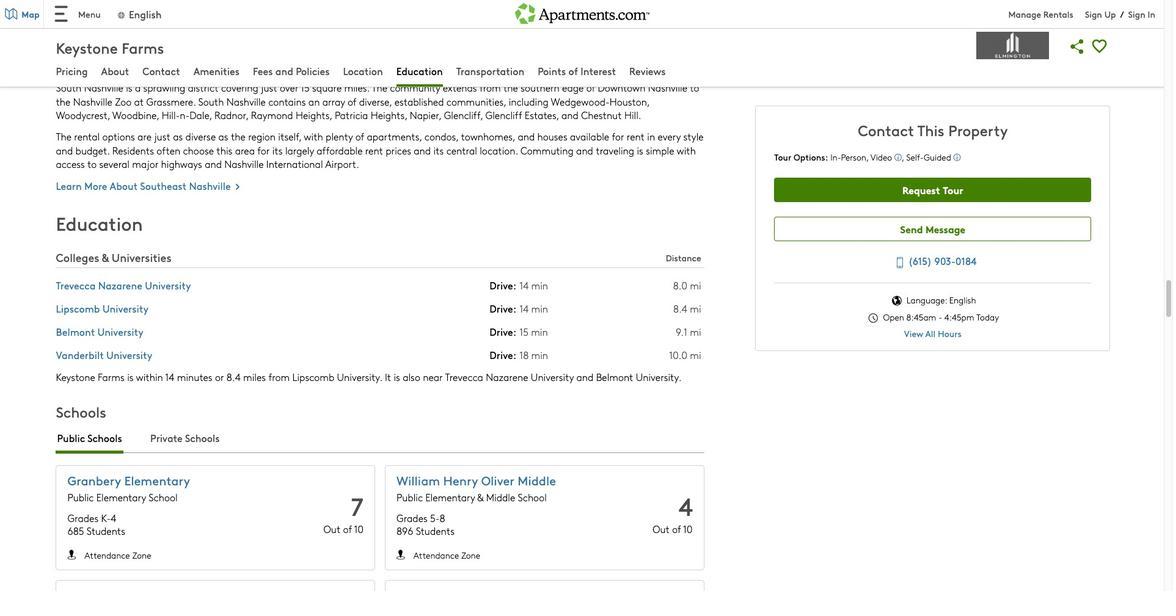Task type: vqa. For each thing, say whether or not it's contained in the screenshot.
2316's Mahwah,
no



Task type: locate. For each thing, give the bounding box(es) containing it.
lipscomb
[[56, 302, 100, 315], [292, 371, 334, 384]]

8.4 down 8.0
[[673, 302, 687, 315]]

15
[[301, 81, 310, 94], [519, 325, 528, 338]]

zone for 7
[[132, 550, 151, 562]]

for up traveling in the top right of the page
[[612, 130, 624, 143]]

grades
[[67, 512, 98, 525], [397, 512, 428, 525]]

2 mi from the top
[[690, 302, 701, 315]]

of inside the rental options are just as diverse as the region itself, with plenty of apartments, condos, townhomes, and houses available for rent in every style and budget. residents often choose this area for its largely affordable rent prices and its central location. commuting and traveling is simple with access to several major highways and nashville international airport.
[[355, 130, 364, 143]]

about
[[101, 64, 129, 78], [110, 179, 138, 192]]

is inside the south nashville is a sprawling district covering just over 15 square miles. the community extends from the southern edge of downtown nashville to the nashville zoo at grassmere. south nashville contains an array of diverse, established communities, including wedgewood-houston, woodycrest, woodbine, hill-n-dale, radnor, raymond heights, patricia heights, napier, glencliff, glencliff estates, and chestnut hill.
[[126, 81, 132, 94]]

the up woodycrest, in the top of the page
[[56, 95, 71, 108]]

7
[[351, 490, 364, 523]]

0 vertical spatial trevecca
[[56, 279, 96, 292]]

its
[[272, 144, 283, 157], [434, 144, 444, 157]]

elementary
[[124, 473, 190, 489], [96, 492, 146, 504], [425, 492, 475, 504]]

miles.
[[344, 81, 369, 94]]

1 vertical spatial from
[[269, 371, 290, 384]]

school down granbery elementary link on the bottom of the page
[[149, 492, 178, 504]]

trevecca nazarene university link
[[56, 279, 191, 292]]

send message
[[900, 222, 966, 236]]

region
[[248, 130, 276, 143]]

mi up 9.1 mi
[[690, 302, 701, 315]]

sign up link
[[1085, 8, 1116, 20]]

about down several
[[110, 179, 138, 192]]

miles
[[243, 371, 266, 384]]

affordable
[[317, 144, 363, 157]]

just down fees
[[261, 81, 277, 94]]

min inside drive: 15 min
[[531, 325, 548, 338]]

1 horizontal spatial tour
[[943, 182, 964, 196]]

0 horizontal spatial school
[[149, 492, 178, 504]]

1 vertical spatial &
[[478, 492, 484, 504]]

2 drive: 14 min from the top
[[490, 302, 548, 315]]

from down the transportation button in the left of the page
[[480, 81, 501, 94]]

8.4 right or
[[227, 371, 241, 384]]

the inside the south nashville is a sprawling district covering just over 15 square miles. the community extends from the southern edge of downtown nashville to the nashville zoo at grassmere. south nashville contains an array of diverse, established communities, including wedgewood-houston, woodycrest, woodbine, hill-n-dale, radnor, raymond heights, patricia heights, napier, glencliff, glencliff estates, and chestnut hill.
[[372, 81, 387, 94]]

contains
[[268, 95, 306, 108]]

min for vanderbilt university
[[531, 349, 548, 362]]

mi right 10.0
[[690, 349, 701, 362]]

schools right private
[[185, 431, 220, 445]]

to up style
[[690, 81, 699, 94]]

2 school from the left
[[518, 492, 547, 504]]

1 zone from the left
[[132, 550, 151, 562]]

1 vertical spatial for
[[257, 144, 270, 157]]

often
[[157, 144, 180, 157]]

1 horizontal spatial contact
[[858, 120, 914, 140]]

min for belmont university
[[531, 325, 548, 338]]

is right it
[[394, 371, 400, 384]]

0 horizontal spatial education
[[56, 211, 143, 236]]

farms down "vanderbilt university"
[[98, 371, 125, 384]]

0 vertical spatial nazarene
[[98, 279, 142, 292]]

as up this
[[218, 130, 228, 143]]

1 horizontal spatial &
[[478, 492, 484, 504]]

0 horizontal spatial university.
[[337, 371, 382, 384]]

more information image for self-guided
[[954, 154, 961, 161]]

nashville down highways at the left of the page
[[189, 179, 231, 192]]

mi right 9.1
[[690, 325, 701, 338]]

1 students from the left
[[87, 525, 125, 538]]

private schools link
[[150, 431, 220, 445]]

university. left it
[[337, 371, 382, 384]]

0 horizontal spatial sign
[[1085, 8, 1102, 20]]

grades left k-
[[67, 512, 98, 525]]

self-
[[906, 152, 924, 163]]

0 vertical spatial 8.4
[[673, 302, 687, 315]]

1 horizontal spatial sign
[[1128, 8, 1146, 20]]

1 attendance from the left
[[84, 550, 130, 562]]

students inside the grades k-4 685 students
[[87, 525, 125, 538]]

2 horizontal spatial the
[[504, 81, 518, 94]]

1 school from the left
[[149, 492, 178, 504]]

more information image left self-
[[895, 154, 902, 161]]

the up area
[[231, 130, 246, 143]]

18
[[519, 349, 529, 362]]

university up within
[[106, 348, 152, 362]]

1 grades from the left
[[67, 512, 98, 525]]

1 heights, from the left
[[296, 109, 332, 122]]

trevecca right near
[[445, 371, 483, 384]]

drive: for belmont university
[[490, 325, 516, 339]]

attendance down the grades k-4 685 students
[[84, 550, 130, 562]]

out inside 7 out of 10
[[324, 523, 341, 536]]

0 vertical spatial to
[[690, 81, 699, 94]]

0 horizontal spatial attendance zone
[[84, 550, 151, 562]]

drive: for vanderbilt university
[[490, 348, 516, 362]]

sign left in
[[1128, 8, 1146, 20]]

share listing image
[[1067, 35, 1089, 57]]

& down william henry oliver middle link
[[478, 492, 484, 504]]

2 more information image from the left
[[954, 154, 961, 161]]

& inside william henry oliver middle public elementary & middle school
[[478, 492, 484, 504]]

0 horizontal spatial the
[[56, 130, 71, 143]]

1 vertical spatial english
[[949, 295, 976, 306]]

10.0 mi
[[669, 349, 701, 362]]

south down pricing button
[[56, 81, 81, 94]]

students
[[87, 525, 125, 538], [416, 525, 455, 538]]

schools up public schools
[[56, 402, 106, 422]]

1 vertical spatial with
[[677, 144, 696, 157]]

the
[[504, 81, 518, 94], [56, 95, 71, 108], [231, 130, 246, 143]]

0 vertical spatial the
[[504, 81, 518, 94]]

glencliff
[[486, 109, 522, 122]]

1 horizontal spatial as
[[218, 130, 228, 143]]

2 attendance from the left
[[414, 550, 459, 562]]

open 8:45am - 4:45pm today
[[881, 312, 999, 323]]

public inside 'granbery elementary public elementary school'
[[67, 492, 94, 504]]

schools up granbery
[[87, 431, 122, 445]]

mi right 8.0
[[690, 279, 701, 292]]

trevecca down colleges
[[56, 279, 96, 292]]

university up vanderbilt university link on the left of page
[[97, 325, 143, 339]]

prices
[[386, 144, 411, 157]]

rent left prices
[[365, 144, 383, 157]]

1 horizontal spatial attendance zone
[[414, 550, 480, 562]]

tour right the request
[[943, 182, 964, 196]]

1 vertical spatial contact
[[858, 120, 914, 140]]

education up colleges & universities
[[56, 211, 143, 236]]

rent left in
[[627, 130, 645, 143]]

& right colleges
[[102, 250, 109, 265]]

out inside 4 out of 10
[[653, 523, 670, 536]]

schools
[[56, 402, 106, 422], [87, 431, 122, 445], [185, 431, 220, 445]]

oliver
[[481, 473, 514, 489]]

the inside the rental options are just as diverse as the region itself, with plenty of apartments, condos, townhomes, and houses available for rent in every style and budget. residents often choose this area for its largely affordable rent prices and its central location. commuting and traveling is simple with access to several major highways and nashville international airport.
[[56, 130, 71, 143]]

1 horizontal spatial just
[[261, 81, 277, 94]]

heights, down an
[[296, 109, 332, 122]]

1 vertical spatial education
[[56, 211, 143, 236]]

10 for 4
[[683, 523, 693, 536]]

1 vertical spatial the
[[56, 95, 71, 108]]

patricia
[[335, 109, 368, 122]]

8.0
[[673, 279, 687, 292]]

1 horizontal spatial school
[[518, 492, 547, 504]]

mi for vanderbilt university
[[690, 349, 701, 362]]

south down district
[[198, 95, 224, 108]]

15 up the 18
[[519, 325, 528, 338]]

1 horizontal spatial 10
[[683, 523, 693, 536]]

attendance zone down grades 5-8 896 students
[[414, 550, 480, 562]]

1 vertical spatial tour
[[943, 182, 964, 196]]

0 horizontal spatial lipscomb
[[56, 302, 100, 315]]

1 horizontal spatial grades
[[397, 512, 428, 525]]

more information image
[[895, 154, 902, 161], [954, 154, 961, 161]]

contact up "sprawling"
[[143, 64, 180, 78]]

2 grades from the left
[[397, 512, 428, 525]]

as up often
[[173, 130, 183, 143]]

1 horizontal spatial the
[[372, 81, 387, 94]]

contact up video
[[858, 120, 914, 140]]

0 vertical spatial just
[[261, 81, 277, 94]]

nazarene down colleges & universities
[[98, 279, 142, 292]]

0 vertical spatial belmont
[[56, 325, 95, 339]]

location
[[343, 64, 383, 78]]

lipscomb right miles on the left
[[292, 371, 334, 384]]

keystone down vanderbilt
[[56, 371, 95, 384]]

extends
[[443, 81, 477, 94]]

elementary down henry at the left bottom of page
[[425, 492, 475, 504]]

0 vertical spatial education
[[396, 64, 443, 78]]

granbery elementary public elementary school
[[67, 473, 190, 504]]

nazarene down drive: 18 min
[[486, 371, 528, 384]]

14
[[519, 279, 529, 292], [519, 302, 529, 315], [165, 371, 174, 384]]

grades inside grades 5-8 896 students
[[397, 512, 428, 525]]

william henry oliver middle link
[[397, 473, 556, 489]]

1 horizontal spatial from
[[480, 81, 501, 94]]

to inside the rental options are just as diverse as the region itself, with plenty of apartments, condos, townhomes, and houses available for rent in every style and budget. residents often choose this area for its largely affordable rent prices and its central location. commuting and traveling is simple with access to several major highways and nashville international airport.
[[87, 158, 97, 171]]

rental
[[74, 130, 100, 143]]

amenities
[[193, 64, 240, 78]]

15 right over
[[301, 81, 310, 94]]

4
[[679, 490, 693, 523], [111, 512, 116, 525]]

contact this property
[[858, 120, 1008, 140]]

0 horizontal spatial just
[[154, 130, 170, 143]]

1 vertical spatial rent
[[365, 144, 383, 157]]

self-guided
[[906, 152, 954, 163]]

0 horizontal spatial more information image
[[895, 154, 902, 161]]

10 inside 4 out of 10
[[683, 523, 693, 536]]

0 vertical spatial 14
[[519, 279, 529, 292]]

at
[[134, 95, 144, 108]]

15 inside the south nashville is a sprawling district covering just over 15 square miles. the community extends from the southern edge of downtown nashville to the nashville zoo at grassmere. south nashville contains an array of diverse, established communities, including wedgewood-houston, woodycrest, woodbine, hill-n-dale, radnor, raymond heights, patricia heights, napier, glencliff, glencliff estates, and chestnut hill.
[[301, 81, 310, 94]]

2 drive: from the top
[[490, 302, 516, 315]]

0 horizontal spatial zone
[[132, 550, 151, 562]]

out for 7
[[324, 523, 341, 536]]

3 drive: from the top
[[490, 325, 516, 339]]

send
[[900, 222, 923, 236]]

mi for belmont university
[[690, 325, 701, 338]]

from
[[480, 81, 501, 94], [269, 371, 290, 384]]

1 horizontal spatial out
[[653, 523, 670, 536]]

its down condos,
[[434, 144, 444, 157]]

the up 'including' at the top of the page
[[504, 81, 518, 94]]

1 horizontal spatial university.
[[636, 371, 682, 384]]

menu button
[[44, 0, 110, 28]]

university. down 10.0
[[636, 371, 682, 384]]

to down budget. on the left top
[[87, 158, 97, 171]]

0 horizontal spatial 4
[[111, 512, 116, 525]]

0 vertical spatial &
[[102, 250, 109, 265]]

1 vertical spatial farms
[[98, 371, 125, 384]]

university for belmont university
[[97, 325, 143, 339]]

1 vertical spatial south
[[198, 95, 224, 108]]

farms for keystone farms is within 14 minutes or 8.4 miles from lipscomb university. it is also near trevecca nazarene university and belmont university.
[[98, 371, 125, 384]]

0 horizontal spatial from
[[269, 371, 290, 384]]

1 horizontal spatial the
[[231, 130, 246, 143]]

students inside grades 5-8 896 students
[[416, 525, 455, 538]]

it
[[385, 371, 391, 384]]

attendance
[[84, 550, 130, 562], [414, 550, 459, 562]]

the left rental
[[56, 130, 71, 143]]

2 zone from the left
[[461, 550, 480, 562]]

attendance zone
[[84, 550, 151, 562], [414, 550, 480, 562]]

0 horizontal spatial attendance
[[84, 550, 130, 562]]

contact for the contact button
[[143, 64, 180, 78]]

elementary down granbery elementary link on the bottom of the page
[[96, 492, 146, 504]]

1 vertical spatial belmont
[[596, 371, 633, 384]]

english up 4:45pm
[[949, 295, 976, 306]]

its down the 'itself,'
[[272, 144, 283, 157]]

in
[[1148, 8, 1156, 20]]

4 min from the top
[[531, 349, 548, 362]]

1 horizontal spatial middle
[[518, 473, 556, 489]]

lipscomb university link
[[56, 302, 148, 315]]

the
[[372, 81, 387, 94], [56, 130, 71, 143]]

lipscomb up belmont university
[[56, 302, 100, 315]]

sign left 'up' on the right top of page
[[1085, 8, 1102, 20]]

1 horizontal spatial heights,
[[371, 109, 407, 122]]

1 horizontal spatial zone
[[461, 550, 480, 562]]

public down william on the bottom left of page
[[397, 492, 423, 504]]

1 horizontal spatial english
[[949, 295, 976, 306]]

1 horizontal spatial students
[[416, 525, 455, 538]]

apartments,
[[367, 130, 422, 143]]

1 vertical spatial to
[[87, 158, 97, 171]]

8
[[440, 512, 445, 525]]

is left a
[[126, 81, 132, 94]]

1 keystone from the top
[[56, 37, 118, 57]]

0 horizontal spatial english
[[129, 7, 162, 20]]

min for lipscomb university
[[531, 302, 548, 315]]

tour left options:
[[774, 151, 791, 163]]

0 horizontal spatial out
[[324, 523, 341, 536]]

1 10 from the left
[[354, 523, 364, 536]]

attendance zone down the grades k-4 685 students
[[84, 550, 151, 562]]

0 vertical spatial with
[[304, 130, 323, 143]]

0 horizontal spatial students
[[87, 525, 125, 538]]

apartments.com logo image
[[515, 0, 649, 24]]

keystone up pricing
[[56, 37, 118, 57]]

farms up the contact button
[[122, 37, 164, 57]]

2 out from the left
[[653, 523, 670, 536]]

students for 4
[[416, 525, 455, 538]]

0 horizontal spatial nazarene
[[98, 279, 142, 292]]

1 out from the left
[[324, 523, 341, 536]]

1 horizontal spatial for
[[612, 130, 624, 143]]

1 drive: 14 min from the top
[[490, 279, 548, 292]]

zoo
[[115, 95, 132, 108]]

university down drive: 18 min
[[531, 371, 574, 384]]

of inside button
[[569, 64, 578, 78]]

1 horizontal spatial 4
[[679, 490, 693, 523]]

1 horizontal spatial belmont
[[596, 371, 633, 384]]

0 vertical spatial 15
[[301, 81, 310, 94]]

and inside the south nashville is a sprawling district covering just over 15 square miles. the community extends from the southern edge of downtown nashville to the nashville zoo at grassmere. south nashville contains an array of diverse, established communities, including wedgewood-houston, woodycrest, woodbine, hill-n-dale, radnor, raymond heights, patricia heights, napier, glencliff, glencliff estates, and chestnut hill.
[[562, 109, 579, 122]]

drive: 14 min for lipscomb university
[[490, 302, 548, 315]]

1 horizontal spatial attendance
[[414, 550, 459, 562]]

students right 685
[[87, 525, 125, 538]]

grades left 5-
[[397, 512, 428, 525]]

0 vertical spatial rent
[[627, 130, 645, 143]]

1 vertical spatial nazarene
[[486, 371, 528, 384]]

commuting
[[521, 144, 574, 157]]

903-
[[935, 254, 956, 268]]

1 vertical spatial 14
[[519, 302, 529, 315]]

0 horizontal spatial tour
[[774, 151, 791, 163]]

0 horizontal spatial 15
[[301, 81, 310, 94]]

southeast
[[140, 179, 186, 192]]

2 attendance zone from the left
[[414, 550, 480, 562]]

english up the keystone farms
[[129, 7, 162, 20]]

about down the keystone farms
[[101, 64, 129, 78]]

from right miles on the left
[[269, 371, 290, 384]]

0 horizontal spatial to
[[87, 158, 97, 171]]

array
[[322, 95, 345, 108]]

attendance down grades 5-8 896 students
[[414, 550, 459, 562]]

4 mi from the top
[[690, 349, 701, 362]]

schools for public
[[87, 431, 122, 445]]

2 keystone from the top
[[56, 371, 95, 384]]

middle down the oliver
[[486, 492, 515, 504]]

1 vertical spatial 8.4
[[227, 371, 241, 384]]

university down the trevecca nazarene university
[[102, 302, 148, 315]]

1 horizontal spatial rent
[[627, 130, 645, 143]]

k-
[[101, 512, 111, 525]]

sign
[[1085, 8, 1102, 20], [1128, 8, 1146, 20]]

1 vertical spatial 15
[[519, 325, 528, 338]]

1 horizontal spatial lipscomb
[[292, 371, 334, 384]]

1 min from the top
[[531, 279, 548, 292]]

heights, down diverse,
[[371, 109, 407, 122]]

drive: for trevecca nazarene university
[[490, 279, 516, 292]]

1 horizontal spatial to
[[690, 81, 699, 94]]

1 vertical spatial middle
[[486, 492, 515, 504]]

2 10 from the left
[[683, 523, 693, 536]]

to inside the south nashville is a sprawling district covering just over 15 square miles. the community extends from the southern edge of downtown nashville to the nashville zoo at grassmere. south nashville contains an array of diverse, established communities, including wedgewood-houston, woodycrest, woodbine, hill-n-dale, radnor, raymond heights, patricia heights, napier, glencliff, glencliff estates, and chestnut hill.
[[690, 81, 699, 94]]

property
[[949, 120, 1008, 140]]

and inside button
[[275, 64, 293, 78]]

for down region
[[257, 144, 270, 157]]

1 attendance zone from the left
[[84, 550, 151, 562]]

just inside the rental options are just as diverse as the region itself, with plenty of apartments, condos, townhomes, and houses available for rent in every style and budget. residents often choose this area for its largely affordable rent prices and its central location. commuting and traveling is simple with access to several major highways and nashville international airport.
[[154, 130, 170, 143]]

0 horizontal spatial grades
[[67, 512, 98, 525]]

several
[[99, 158, 130, 171]]

1 more information image from the left
[[895, 154, 902, 161]]

condos,
[[425, 130, 458, 143]]

public down granbery
[[67, 492, 94, 504]]

4 inside the grades k-4 685 students
[[111, 512, 116, 525]]

2 students from the left
[[416, 525, 455, 538]]

public inside william henry oliver middle public elementary & middle school
[[397, 492, 423, 504]]

nashville down area
[[224, 158, 264, 171]]

3 min from the top
[[531, 325, 548, 338]]

is left simple at top right
[[637, 144, 643, 157]]

school down william henry oliver middle link
[[518, 492, 547, 504]]

1 vertical spatial drive: 14 min
[[490, 302, 548, 315]]

public up granbery
[[57, 431, 85, 445]]

just
[[261, 81, 277, 94], [154, 130, 170, 143]]

central
[[447, 144, 477, 157]]

1 university. from the left
[[337, 371, 382, 384]]

more information image right guided
[[954, 154, 961, 161]]

rent
[[627, 130, 645, 143], [365, 144, 383, 157]]

of inside 4 out of 10
[[672, 523, 681, 536]]

0 vertical spatial the
[[372, 81, 387, 94]]

0 vertical spatial farms
[[122, 37, 164, 57]]

residents
[[112, 144, 154, 157]]

1 vertical spatial trevecca
[[445, 371, 483, 384]]

10.0
[[669, 349, 687, 362]]

nashville down covering
[[227, 95, 266, 108]]

1 horizontal spatial 8.4
[[673, 302, 687, 315]]

request tour button
[[774, 178, 1092, 202]]

public
[[57, 431, 85, 445], [67, 492, 94, 504], [397, 492, 423, 504]]

1 its from the left
[[272, 144, 283, 157]]

0 vertical spatial south
[[56, 81, 81, 94]]

grades inside the grades k-4 685 students
[[67, 512, 98, 525]]

rentals
[[1044, 8, 1074, 20]]

over
[[280, 81, 299, 94]]

nashville inside the rental options are just as diverse as the region itself, with plenty of apartments, condos, townhomes, and houses available for rent in every style and budget. residents often choose this area for its largely affordable rent prices and its central location. commuting and traveling is simple with access to several major highways and nashville international airport.
[[224, 158, 264, 171]]

min inside drive: 18 min
[[531, 349, 548, 362]]

keystone for keystone farms is within 14 minutes or 8.4 miles from lipscomb university. it is also near trevecca nazarene university and belmont university.
[[56, 371, 95, 384]]

1 drive: from the top
[[490, 279, 516, 292]]

1 horizontal spatial 15
[[519, 325, 528, 338]]

1 vertical spatial the
[[56, 130, 71, 143]]

with down style
[[677, 144, 696, 157]]

10 inside 7 out of 10
[[354, 523, 364, 536]]

3 mi from the top
[[690, 325, 701, 338]]

with up largely
[[304, 130, 323, 143]]

0 horizontal spatial its
[[272, 144, 283, 157]]

education up community
[[396, 64, 443, 78]]

itself,
[[278, 130, 301, 143]]

neighborhood
[[56, 46, 179, 71]]

1 mi from the top
[[690, 279, 701, 292]]

grades for 7
[[67, 512, 98, 525]]

4 drive: from the top
[[490, 348, 516, 362]]

students right 896
[[416, 525, 455, 538]]

drive: for lipscomb university
[[490, 302, 516, 315]]

0 vertical spatial tour
[[774, 151, 791, 163]]

middle right the oliver
[[518, 473, 556, 489]]

university for lipscomb university
[[102, 302, 148, 315]]

0 horizontal spatial the
[[56, 95, 71, 108]]

minutes
[[177, 371, 212, 384]]

2 min from the top
[[531, 302, 548, 315]]

the up diverse,
[[372, 81, 387, 94]]

just up often
[[154, 130, 170, 143]]

glencliff,
[[444, 109, 483, 122]]



Task type: describe. For each thing, give the bounding box(es) containing it.
1 horizontal spatial education
[[396, 64, 443, 78]]

woodycrest,
[[56, 109, 110, 122]]

are
[[137, 130, 152, 143]]

8.4 mi
[[673, 302, 701, 315]]

from inside the south nashville is a sprawling district covering just over 15 square miles. the community extends from the southern edge of downtown nashville to the nashville zoo at grassmere. south nashville contains an array of diverse, established communities, including wedgewood-houston, woodycrest, woodbine, hill-n-dale, radnor, raymond heights, patricia heights, napier, glencliff, glencliff estates, and chestnut hill.
[[480, 81, 501, 94]]

pricing
[[56, 64, 88, 78]]

2 heights, from the left
[[371, 109, 407, 122]]

2 its from the left
[[434, 144, 444, 157]]

school inside 'granbery elementary public elementary school'
[[149, 492, 178, 504]]

elementary down private
[[124, 473, 190, 489]]

0 vertical spatial for
[[612, 130, 624, 143]]

contact for contact this property
[[858, 120, 914, 140]]

0 vertical spatial about
[[101, 64, 129, 78]]

video
[[871, 152, 895, 163]]

elementary inside william henry oliver middle public elementary & middle school
[[425, 492, 475, 504]]

houston,
[[610, 95, 650, 108]]

fees and policies
[[253, 64, 330, 78]]

learn
[[56, 179, 82, 192]]

wedgewood-
[[551, 95, 610, 108]]

learn more about southeast nashville link
[[56, 179, 243, 192]]

public inside public schools link
[[57, 431, 85, 445]]

contact button
[[143, 64, 180, 80]]

attendance zone for 4
[[414, 550, 480, 562]]

fees and policies button
[[253, 64, 330, 80]]

the rental options are just as diverse as the region itself, with plenty of apartments, condos, townhomes, and houses available for rent in every style and budget. residents often choose this area for its largely affordable rent prices and its central location. commuting and traveling is simple with access to several major highways and nashville international airport.
[[56, 130, 704, 171]]

just inside the south nashville is a sprawling district covering just over 15 square miles. the community extends from the southern edge of downtown nashville to the nashville zoo at grassmere. south nashville contains an array of diverse, established communities, including wedgewood-houston, woodycrest, woodbine, hill-n-dale, radnor, raymond heights, patricia heights, napier, glencliff, glencliff estates, and chestnut hill.
[[261, 81, 277, 94]]

university for vanderbilt university
[[106, 348, 152, 362]]

access
[[56, 158, 85, 171]]

request
[[903, 182, 941, 196]]

property management company logo image
[[976, 32, 1049, 59]]

896
[[397, 525, 413, 538]]

choose
[[183, 144, 214, 157]]

zone for 4
[[461, 550, 480, 562]]

hill.
[[624, 109, 641, 122]]

grades for 4
[[397, 512, 428, 525]]

near
[[423, 371, 443, 384]]

0 horizontal spatial trevecca
[[56, 279, 96, 292]]

points of interest button
[[538, 64, 616, 80]]

simple
[[646, 144, 674, 157]]

public schools link
[[56, 430, 123, 454]]

n-
[[180, 109, 190, 122]]

the inside the rental options are just as diverse as the region itself, with plenty of apartments, condos, townhomes, and houses available for rent in every style and budget. residents often choose this area for its largely affordable rent prices and its central location. commuting and traveling is simple with access to several major highways and nashville international airport.
[[231, 130, 246, 143]]

public schools
[[57, 431, 122, 445]]

hours
[[938, 328, 962, 340]]

0 horizontal spatial middle
[[486, 492, 515, 504]]

belmont university
[[56, 325, 143, 339]]

0 horizontal spatial &
[[102, 250, 109, 265]]

mi for lipscomb university
[[690, 302, 701, 315]]

2 university. from the left
[[636, 371, 682, 384]]

open
[[883, 312, 904, 323]]

vanderbilt university
[[56, 348, 152, 362]]

distance
[[666, 252, 701, 264]]

of inside 7 out of 10
[[343, 523, 352, 536]]

9.1 mi
[[676, 325, 701, 338]]

0 horizontal spatial for
[[257, 144, 270, 157]]

grades k-4 685 students
[[67, 512, 125, 538]]

1 vertical spatial about
[[110, 179, 138, 192]]

9.1
[[676, 325, 687, 338]]

view
[[904, 328, 923, 340]]

manage rentals sign up / sign in
[[1009, 8, 1156, 20]]

drive: 15 min
[[490, 325, 548, 339]]

airport.
[[325, 158, 359, 171]]

1 sign from the left
[[1085, 8, 1102, 20]]

1 as from the left
[[173, 130, 183, 143]]

0 vertical spatial english
[[129, 7, 162, 20]]

8.0 mi
[[673, 279, 701, 292]]

university down universities
[[145, 279, 191, 292]]

4:45pm
[[945, 312, 974, 323]]

major
[[132, 158, 158, 171]]

view all hours
[[904, 328, 962, 340]]

william
[[397, 473, 440, 489]]

7 out of 10
[[324, 490, 364, 536]]

downtown
[[598, 81, 646, 94]]

education button
[[396, 64, 443, 80]]

available
[[570, 130, 609, 143]]

is inside the rental options are just as diverse as the region itself, with plenty of apartments, condos, townhomes, and houses available for rent in every style and budget. residents often choose this area for its largely affordable rent prices and its central location. commuting and traveling is simple with access to several major highways and nashville international airport.
[[637, 144, 643, 157]]

today
[[976, 312, 999, 323]]

amenities button
[[193, 64, 240, 80]]

1 horizontal spatial trevecca
[[445, 371, 483, 384]]

map
[[22, 8, 39, 20]]

685
[[67, 525, 84, 538]]

(615) 903-0184 link
[[889, 253, 977, 271]]

send message button
[[774, 217, 1092, 241]]

budget.
[[76, 144, 110, 157]]

estates,
[[525, 109, 559, 122]]

radnor,
[[215, 109, 248, 122]]

2 sign from the left
[[1128, 8, 1146, 20]]

school inside william henry oliver middle public elementary & middle school
[[518, 492, 547, 504]]

private
[[150, 431, 183, 445]]

reviews button
[[629, 64, 666, 80]]

drive: 14 min for trevecca nazarene university
[[490, 279, 548, 292]]

students for 7
[[87, 525, 125, 538]]

is left within
[[127, 371, 134, 384]]

schools for private
[[185, 431, 220, 445]]

out for 4
[[653, 523, 670, 536]]

,
[[902, 152, 904, 163]]

plenty
[[326, 130, 353, 143]]

southern
[[521, 81, 560, 94]]

manage rentals link
[[1009, 8, 1085, 20]]

raymond
[[251, 109, 293, 122]]

covering
[[221, 81, 258, 94]]

chestnut
[[581, 109, 622, 122]]

0 horizontal spatial 8.4
[[227, 371, 241, 384]]

keystone farms is within 14 minutes or 8.4 miles from lipscomb university. it is also near trevecca nazarene university and belmont university.
[[56, 371, 682, 384]]

grades 5-8 896 students
[[397, 512, 455, 538]]

14 for lipscomb university
[[519, 302, 529, 315]]

15 inside drive: 15 min
[[519, 325, 528, 338]]

nashville down reviews "button"
[[648, 81, 687, 94]]

more information image for video
[[895, 154, 902, 161]]

1 vertical spatial lipscomb
[[292, 371, 334, 384]]

0 horizontal spatial rent
[[365, 144, 383, 157]]

south nashville is a sprawling district covering just over 15 square miles. the community extends from the southern edge of downtown nashville to the nashville zoo at grassmere. south nashville contains an array of diverse, established communities, including wedgewood-houston, woodycrest, woodbine, hill-n-dale, radnor, raymond heights, patricia heights, napier, glencliff, glencliff estates, and chestnut hill.
[[56, 81, 699, 122]]

traveling
[[596, 144, 634, 157]]

district
[[188, 81, 219, 94]]

square
[[312, 81, 342, 94]]

10 for 7
[[354, 523, 364, 536]]

2 as from the left
[[218, 130, 228, 143]]

1 horizontal spatial nazarene
[[486, 371, 528, 384]]

nashville down the about button
[[84, 81, 123, 94]]

2 vertical spatial 14
[[165, 371, 174, 384]]

1 horizontal spatial with
[[677, 144, 696, 157]]

options:
[[794, 151, 828, 163]]

keystone farms
[[56, 37, 164, 57]]

farms for keystone farms
[[122, 37, 164, 57]]

/
[[1120, 8, 1124, 20]]

including
[[509, 95, 549, 108]]

language:
[[907, 295, 947, 306]]

0 vertical spatial middle
[[518, 473, 556, 489]]

dale,
[[190, 109, 212, 122]]

largely
[[285, 144, 314, 157]]

0184
[[956, 254, 977, 268]]

attendance zone for 7
[[84, 550, 151, 562]]

min for trevecca nazarene university
[[531, 279, 548, 292]]

0 horizontal spatial south
[[56, 81, 81, 94]]

-
[[939, 312, 942, 323]]

international
[[266, 158, 323, 171]]

keystone for keystone farms
[[56, 37, 118, 57]]

4 inside 4 out of 10
[[679, 490, 693, 523]]

person,
[[841, 152, 869, 163]]

attendance for 7
[[84, 550, 130, 562]]

14 for trevecca nazarene university
[[519, 279, 529, 292]]

0 horizontal spatial belmont
[[56, 325, 95, 339]]

this
[[217, 144, 232, 157]]

nashville up woodycrest, in the top of the page
[[73, 95, 112, 108]]

(615) 903-0184
[[909, 254, 977, 268]]

william henry oliver middle public elementary & middle school
[[397, 473, 556, 504]]

colleges
[[56, 250, 99, 265]]

attendance for 4
[[414, 550, 459, 562]]

tour inside request tour button
[[943, 182, 964, 196]]

area
[[235, 144, 255, 157]]

mi for trevecca nazarene university
[[690, 279, 701, 292]]



